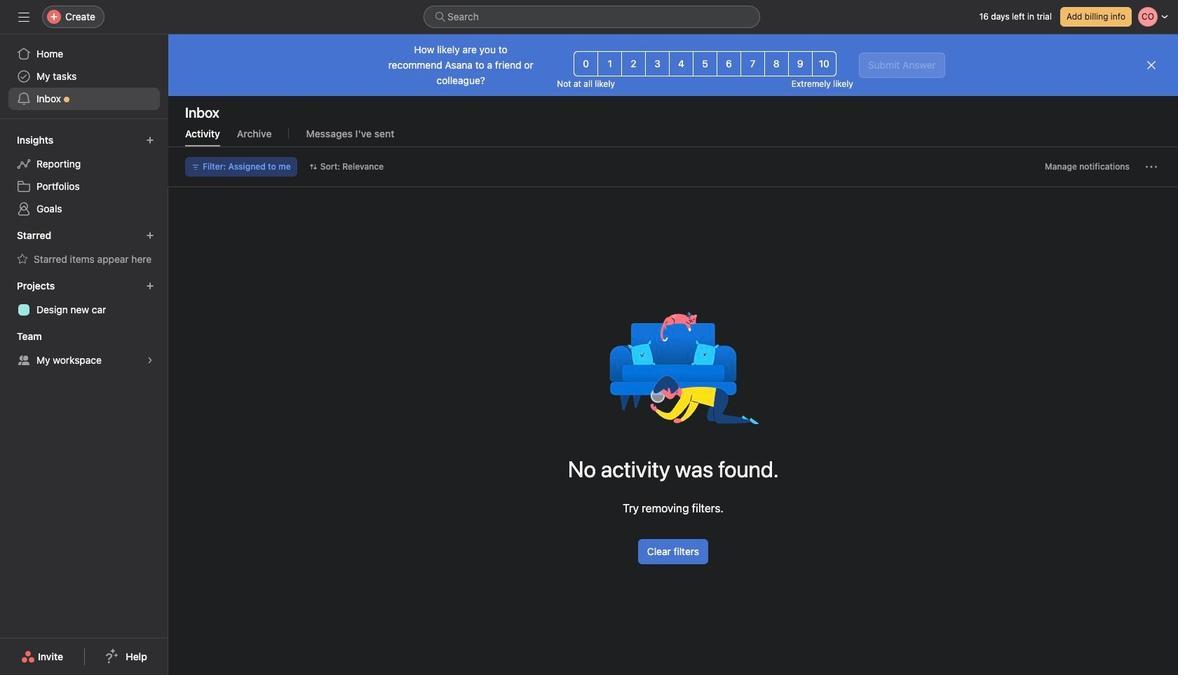 Task type: describe. For each thing, give the bounding box(es) containing it.
hide sidebar image
[[18, 11, 29, 22]]

new insights image
[[146, 136, 154, 144]]

teams element
[[0, 324, 168, 374]]

see details, my workspace image
[[146, 356, 154, 365]]



Task type: vqa. For each thing, say whether or not it's contained in the screenshot.
New project or portfolio image
yes



Task type: locate. For each thing, give the bounding box(es) containing it.
None radio
[[574, 51, 598, 76], [598, 51, 622, 76], [621, 51, 646, 76], [669, 51, 694, 76], [693, 51, 717, 76], [717, 51, 741, 76], [788, 51, 813, 76], [574, 51, 598, 76], [598, 51, 622, 76], [621, 51, 646, 76], [669, 51, 694, 76], [693, 51, 717, 76], [717, 51, 741, 76], [788, 51, 813, 76]]

add items to starred image
[[146, 231, 154, 240]]

dismiss image
[[1146, 60, 1157, 71]]

new project or portfolio image
[[146, 282, 154, 290]]

global element
[[0, 34, 168, 119]]

insights element
[[0, 128, 168, 223]]

starred element
[[0, 223, 168, 273]]

None radio
[[645, 51, 670, 76], [740, 51, 765, 76], [764, 51, 789, 76], [812, 51, 836, 76], [645, 51, 670, 76], [740, 51, 765, 76], [764, 51, 789, 76], [812, 51, 836, 76]]

projects element
[[0, 273, 168, 324]]

sort: relevance image
[[309, 163, 317, 171]]

more actions image
[[1146, 161, 1157, 173]]

option group
[[574, 51, 836, 76]]

list box
[[424, 6, 760, 28]]



